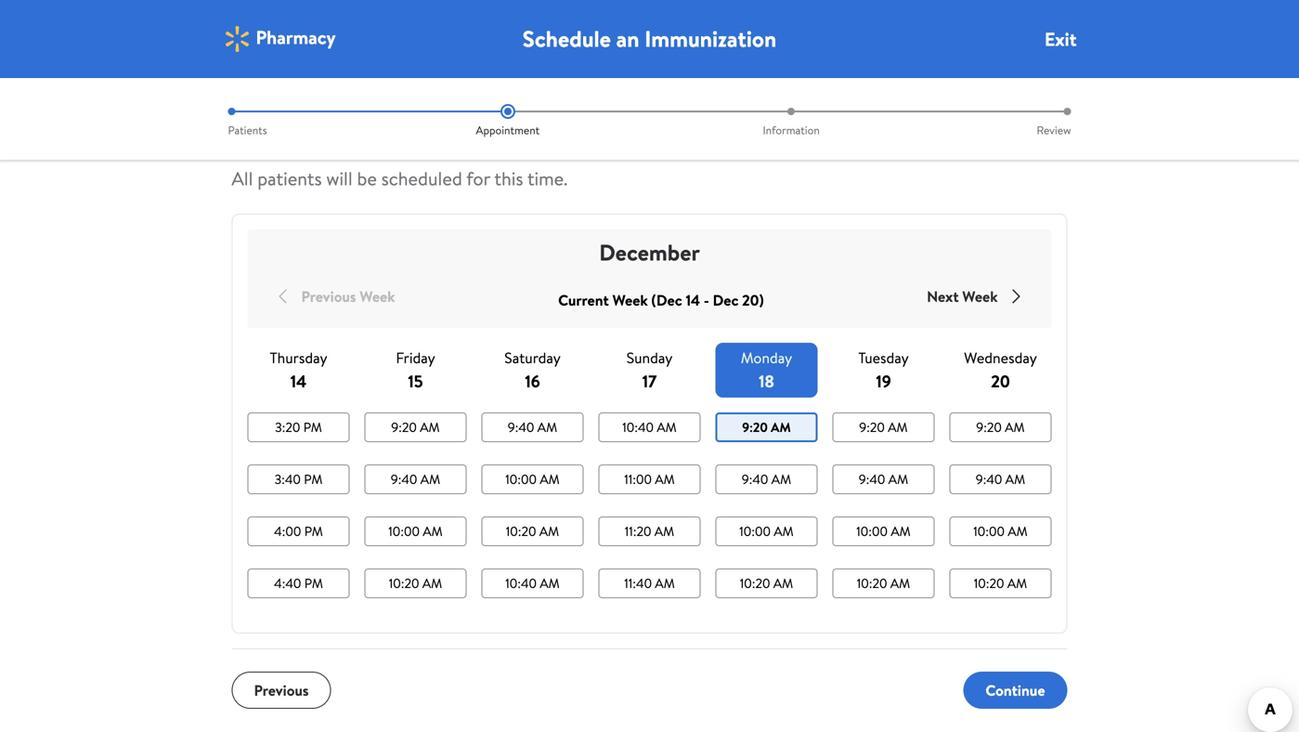Task type: describe. For each thing, give the bounding box(es) containing it.
information
[[763, 122, 820, 138]]

time.
[[528, 165, 568, 191]]

exit button
[[1045, 26, 1077, 52]]

continue
[[986, 680, 1046, 700]]

10:00 for friday, dec 15 2023, 10:00 am "element"
[[389, 522, 420, 540]]

11:40 am
[[625, 574, 675, 592]]

use arrow keys to navigate between time slots and press either enter or space to select group
[[248, 413, 1052, 732]]

11:40 am button
[[599, 569, 701, 598]]

current week (dec 14 - dec 20)
[[559, 290, 764, 310]]

current
[[559, 290, 609, 310]]

10:20 am for tuesday, dec 19 2023, 10:20 am element
[[857, 574, 911, 592]]

am for the tuesday, dec 19 2023, 10:00 am element
[[891, 522, 911, 540]]

9:20 am for wednesday, dec 20 2023, 9:20 am element
[[977, 418, 1026, 436]]

10:20 for friday, dec 15 2023, 10:20 am element
[[389, 574, 420, 592]]

10:00 for wednesday, dec 20 2023, 10:00 am element
[[974, 522, 1005, 540]]

4:00 pm button
[[248, 517, 350, 546]]

10:40 am for saturday, dec 16 2023, 10:40 am "element" at the bottom left of page
[[506, 574, 560, 592]]

wednesday 20
[[965, 348, 1038, 393]]

am for monday, dec 18 2023, 10:20 am element at bottom right
[[774, 574, 794, 592]]

1 horizontal spatial 14
[[686, 290, 701, 310]]

10:20 for tuesday, dec 19 2023, 10:20 am element
[[857, 574, 888, 592]]

pm for 3:20 pm
[[304, 418, 322, 436]]

20
[[992, 370, 1011, 393]]

16
[[525, 370, 540, 393]]

-
[[704, 290, 710, 310]]

9:40 am for 'wednesday, dec 20 2023, 9:40 am' element
[[976, 470, 1026, 488]]

11:00
[[625, 470, 652, 488]]

previous button
[[232, 672, 331, 709]]

next week
[[928, 286, 998, 307]]

4:00 pm
[[274, 522, 323, 540]]

am for monday, dec 18 2023, 10:00 am element
[[774, 522, 794, 540]]

am for wednesday, dec 20 2023, 9:20 am element
[[1006, 418, 1026, 436]]

10:00 for the tuesday, dec 19 2023, 10:00 am element
[[857, 522, 888, 540]]

review
[[1037, 122, 1072, 138]]

list containing patients
[[224, 104, 1076, 138]]

9:40 am button for friday, dec 15 2023, 9:20 am element
[[365, 465, 467, 494]]

11:20 am
[[625, 522, 675, 540]]

am for saturday, dec 16 2023, 9:40 am element
[[538, 418, 558, 436]]

9:40 am for monday, dec 18 2023, 9:40 am element
[[742, 470, 792, 488]]

monday, dec 18 2023, 9:20 am selected element
[[743, 418, 792, 436]]

an
[[617, 23, 640, 54]]

10:00 am for saturday, dec 16 2023, 10:00 am element
[[506, 470, 560, 488]]

10:00 am button for 9:40 am "button" for wednesday, dec 20 2023, 9:20 am element
[[950, 517, 1052, 546]]

previous for previous week
[[302, 286, 356, 307]]

friday 15
[[396, 348, 436, 393]]

9:40 am for friday, dec 15 2023, 9:40 am element
[[391, 470, 441, 488]]

20)
[[743, 290, 764, 310]]

9:20 am button for tuesday, dec 19 2023, 9:40 am element
[[833, 413, 935, 442]]

9:20 for monday, dec 18 2023, 9:20 am selected element
[[743, 418, 768, 436]]

this
[[495, 165, 524, 191]]

19
[[877, 370, 892, 393]]

thursday
[[270, 348, 328, 368]]

9:40 for 'wednesday, dec 20 2023, 9:40 am' element
[[976, 470, 1003, 488]]

9:40 am button for monday, dec 18 2023, 9:20 am selected element
[[716, 465, 818, 494]]

wednesday, dec 20 2023, 10:00 am element
[[974, 522, 1028, 540]]

1 vertical spatial 10:40 am button
[[482, 569, 584, 598]]

wednesday, dec 20 2023, 9:40 am element
[[976, 470, 1026, 488]]

monday 18
[[741, 348, 793, 393]]

am for monday, dec 18 2023, 9:20 am selected element
[[771, 418, 792, 436]]

appointment
[[476, 122, 540, 138]]

9:20 for friday, dec 15 2023, 9:20 am element
[[392, 418, 417, 436]]

tuesday 19
[[859, 348, 909, 393]]

patients list item
[[224, 104, 366, 138]]

pm for 4:00 pm
[[305, 522, 323, 540]]

0 vertical spatial 10:40 am button
[[599, 413, 701, 442]]

tuesday, dec 19 2023, 10:20 am element
[[857, 574, 911, 592]]

appointment list item
[[366, 104, 650, 138]]

immunization
[[645, 23, 777, 54]]

pharmacy button
[[223, 24, 336, 54]]

am for friday, dec 15 2023, 9:20 am element
[[420, 418, 440, 436]]

4:00
[[274, 522, 301, 540]]

am for sunday, dec 17 2023, 10:40 am element
[[657, 418, 677, 436]]

9:20 am button for friday, dec 15 2023, 9:40 am element
[[365, 413, 467, 442]]

am for tuesday, dec 19 2023, 9:20 am element
[[889, 418, 908, 436]]

3:20
[[275, 418, 300, 436]]

10:00 am button for 9:40 am "button" related to monday, dec 18 2023, 9:20 am selected element
[[716, 517, 818, 546]]

9:20 am for tuesday, dec 19 2023, 9:20 am element
[[860, 418, 908, 436]]

11:20
[[625, 522, 652, 540]]

9:40 for friday, dec 15 2023, 9:40 am element
[[391, 470, 418, 488]]

9:40 am for tuesday, dec 19 2023, 9:40 am element
[[859, 470, 909, 488]]

wednesday, dec 20 2023, 10:20 am element
[[975, 574, 1028, 592]]

9:20 for tuesday, dec 19 2023, 9:20 am element
[[860, 418, 885, 436]]

pm for 4:40 pm
[[305, 574, 323, 592]]

friday, dec 15 2023, 9:20 am element
[[392, 418, 440, 436]]

10:20 am button for 9:40 am "button" related to friday, dec 15 2023, 9:20 am element
[[365, 569, 467, 598]]

next week button
[[913, 282, 1043, 311]]

10:00 am button for 9:40 am "button" related to friday, dec 15 2023, 9:20 am element
[[365, 517, 467, 546]]

17
[[643, 370, 657, 393]]

9:20 am button for 'wednesday, dec 20 2023, 9:40 am' element
[[950, 413, 1052, 442]]

tuesday
[[859, 348, 909, 368]]

pm for 3:40 pm
[[304, 470, 323, 488]]

3:20 pm
[[275, 418, 322, 436]]

tuesday, dec 19 2023, 9:20 am element
[[860, 418, 908, 436]]

10:40 for saturday, dec 16 2023, 10:40 am "element" at the bottom left of page
[[506, 574, 537, 592]]

week for current
[[613, 290, 648, 310]]

am for tuesday, dec 19 2023, 9:40 am element
[[889, 470, 909, 488]]

am for monday, dec 18 2023, 9:40 am element
[[772, 470, 792, 488]]

tuesday, dec 19 2023, 10:00 am element
[[857, 522, 911, 540]]

am for tuesday, dec 19 2023, 10:20 am element
[[891, 574, 911, 592]]

sunday 17
[[627, 348, 673, 393]]

previous week
[[302, 286, 395, 307]]

am for 'wednesday, dec 20 2023, 9:40 am' element
[[1006, 470, 1026, 488]]

10:20 for monday, dec 18 2023, 10:20 am element at bottom right
[[740, 574, 771, 592]]

10:20 for saturday, dec 16 2023, 10:20 am element
[[506, 522, 537, 540]]

9:20 am button for monday, dec 18 2023, 9:40 am element
[[716, 413, 818, 442]]

thursday 14
[[270, 348, 328, 393]]

monday
[[741, 348, 793, 368]]



Task type: vqa. For each thing, say whether or not it's contained in the screenshot.


Task type: locate. For each thing, give the bounding box(es) containing it.
am for 'wednesday, dec 20 2023, 10:20 am' element
[[1008, 574, 1028, 592]]

all
[[232, 165, 253, 191]]

10:00 down tuesday, dec 19 2023, 9:40 am element
[[857, 522, 888, 540]]

am for friday, dec 15 2023, 9:40 am element
[[421, 470, 441, 488]]

9:20 am for friday, dec 15 2023, 9:20 am element
[[392, 418, 440, 436]]

10:00 for monday, dec 18 2023, 10:00 am element
[[740, 522, 771, 540]]

sunday, dec 17 2023, 11:40 am element
[[625, 574, 675, 592]]

10:40 am button
[[599, 413, 701, 442], [482, 569, 584, 598]]

pharmacy
[[256, 24, 336, 50]]

previous
[[302, 286, 356, 307], [254, 680, 309, 700]]

10:00 down 'wednesday, dec 20 2023, 9:40 am' element
[[974, 522, 1005, 540]]

am for sunday, dec 17 2023, 11:20 am element
[[655, 522, 675, 540]]

10:00 am button up monday, dec 18 2023, 10:20 am element at bottom right
[[716, 517, 818, 546]]

9:40 am up friday, dec 15 2023, 10:00 am "element"
[[391, 470, 441, 488]]

9:40 am
[[508, 418, 558, 436], [391, 470, 441, 488], [742, 470, 792, 488], [859, 470, 909, 488], [976, 470, 1026, 488]]

1 9:20 from the left
[[392, 418, 417, 436]]

am for sunday, dec 17 2023, 11:00 am element
[[655, 470, 675, 488]]

9:20 am button down 19
[[833, 413, 935, 442]]

pm
[[304, 418, 322, 436], [304, 470, 323, 488], [305, 522, 323, 540], [305, 574, 323, 592]]

10:20 am button
[[482, 517, 584, 546], [365, 569, 467, 598], [716, 569, 818, 598], [833, 569, 935, 598], [950, 569, 1052, 598]]

continue button
[[964, 672, 1068, 709]]

9:40 for monday, dec 18 2023, 9:40 am element
[[742, 470, 769, 488]]

10:00 for saturday, dec 16 2023, 10:00 am element
[[506, 470, 537, 488]]

9:40 am button for tuesday, dec 19 2023, 9:20 am element
[[833, 465, 935, 494]]

0 horizontal spatial week
[[360, 286, 395, 307]]

9:40 am up wednesday, dec 20 2023, 10:00 am element
[[976, 470, 1026, 488]]

11:20 am button
[[599, 517, 701, 546]]

thursday, dec 14 2023, 4:40 pm element
[[274, 574, 323, 592]]

9:20 am button down 20
[[950, 413, 1052, 442]]

10:40 am for sunday, dec 17 2023, 10:40 am element
[[623, 418, 677, 436]]

all patients will be scheduled for this time.
[[232, 165, 568, 191]]

10:00 am button up friday, dec 15 2023, 10:20 am element
[[365, 517, 467, 546]]

9:20
[[392, 418, 417, 436], [743, 418, 768, 436], [860, 418, 885, 436], [977, 418, 1003, 436]]

week
[[360, 286, 395, 307], [963, 286, 998, 307], [613, 290, 648, 310]]

10:00 am button
[[482, 465, 584, 494], [365, 517, 467, 546], [716, 517, 818, 546], [833, 517, 935, 546], [950, 517, 1052, 546]]

december
[[600, 237, 700, 268]]

0 vertical spatial 10:40 am
[[623, 418, 677, 436]]

1 horizontal spatial week
[[613, 290, 648, 310]]

9:20 for wednesday, dec 20 2023, 9:20 am element
[[977, 418, 1003, 436]]

10:20 am button down the tuesday, dec 19 2023, 10:00 am element
[[833, 569, 935, 598]]

friday
[[396, 348, 436, 368]]

am down tuesday, dec 19 2023, 9:40 am element
[[891, 522, 911, 540]]

4:40
[[274, 574, 301, 592]]

10:00 am button up saturday, dec 16 2023, 10:20 am element
[[482, 465, 584, 494]]

am for saturday, dec 16 2023, 10:20 am element
[[540, 522, 560, 540]]

schedule an immunization
[[523, 23, 777, 54]]

(dec
[[652, 290, 683, 310]]

10:20 for 'wednesday, dec 20 2023, 10:20 am' element
[[975, 574, 1005, 592]]

information list item
[[650, 104, 934, 138]]

patients
[[258, 165, 322, 191]]

am down saturday, dec 16 2023, 10:20 am element
[[540, 574, 560, 592]]

9:20 am down 20
[[977, 418, 1026, 436]]

1 vertical spatial previous
[[254, 680, 309, 700]]

9:40 am button up wednesday, dec 20 2023, 10:00 am element
[[950, 465, 1052, 494]]

10:20 am for monday, dec 18 2023, 10:20 am element at bottom right
[[740, 574, 794, 592]]

pm right the 4:40
[[305, 574, 323, 592]]

10:20 down the tuesday, dec 19 2023, 10:00 am element
[[857, 574, 888, 592]]

4 9:20 am from the left
[[977, 418, 1026, 436]]

9:40 am button
[[482, 413, 584, 442], [365, 465, 467, 494], [716, 465, 818, 494], [833, 465, 935, 494], [950, 465, 1052, 494]]

10:00
[[506, 470, 537, 488], [389, 522, 420, 540], [740, 522, 771, 540], [857, 522, 888, 540], [974, 522, 1005, 540]]

10:20 down monday, dec 18 2023, 10:00 am element
[[740, 574, 771, 592]]

am down tuesday, dec 19 2023, 9:20 am element
[[889, 470, 909, 488]]

11:00 am
[[625, 470, 675, 488]]

10:00 am down friday, dec 15 2023, 9:40 am element
[[389, 522, 443, 540]]

1 vertical spatial 10:40
[[506, 574, 537, 592]]

10:00 am button up tuesday, dec 19 2023, 10:20 am element
[[833, 517, 935, 546]]

am for saturday, dec 16 2023, 10:00 am element
[[540, 470, 560, 488]]

9:20 down 15
[[392, 418, 417, 436]]

9:20 am down 18 at the right
[[743, 418, 792, 436]]

0 horizontal spatial 10:40 am button
[[482, 569, 584, 598]]

am down wednesday, dec 20 2023, 10:00 am element
[[1008, 574, 1028, 592]]

am down 16
[[538, 418, 558, 436]]

9:40 up wednesday, dec 20 2023, 10:00 am element
[[976, 470, 1003, 488]]

4:40 pm button
[[248, 569, 350, 598]]

am down wednesday, dec 20 2023, 9:20 am element
[[1006, 470, 1026, 488]]

previous for previous
[[254, 680, 309, 700]]

saturday, dec 16 2023, 9:40 am element
[[508, 418, 558, 436]]

2 9:20 from the left
[[743, 418, 768, 436]]

10:00 am for the tuesday, dec 19 2023, 10:00 am element
[[857, 522, 911, 540]]

10:20 am down the tuesday, dec 19 2023, 10:00 am element
[[857, 574, 911, 592]]

9:40 up friday, dec 15 2023, 10:00 am "element"
[[391, 470, 418, 488]]

am down 19
[[889, 418, 908, 436]]

10:00 am button for tuesday, dec 19 2023, 9:20 am element's 9:40 am "button"
[[833, 517, 935, 546]]

9:40 am down 16
[[508, 418, 558, 436]]

10:20 am button down friday, dec 15 2023, 10:00 am "element"
[[365, 569, 467, 598]]

11:00 am button
[[599, 465, 701, 494]]

9:40 am button up friday, dec 15 2023, 10:00 am "element"
[[365, 465, 467, 494]]

14 left -
[[686, 290, 701, 310]]

9:40 am up the tuesday, dec 19 2023, 10:00 am element
[[859, 470, 909, 488]]

10:40 am down 17
[[623, 418, 677, 436]]

9:20 am button
[[365, 413, 467, 442], [716, 413, 818, 442], [833, 413, 935, 442], [950, 413, 1052, 442]]

am for friday, dec 15 2023, 10:20 am element
[[423, 574, 443, 592]]

9:40
[[508, 418, 535, 436], [391, 470, 418, 488], [742, 470, 769, 488], [859, 470, 886, 488], [976, 470, 1003, 488]]

patients
[[228, 122, 267, 138]]

10:20 am down saturday, dec 16 2023, 10:00 am element
[[506, 522, 560, 540]]

14 down thursday
[[291, 370, 307, 393]]

0 horizontal spatial 14
[[291, 370, 307, 393]]

am
[[420, 418, 440, 436], [538, 418, 558, 436], [657, 418, 677, 436], [771, 418, 792, 436], [889, 418, 908, 436], [1006, 418, 1026, 436], [421, 470, 441, 488], [540, 470, 560, 488], [655, 470, 675, 488], [772, 470, 792, 488], [889, 470, 909, 488], [1006, 470, 1026, 488], [423, 522, 443, 540], [540, 522, 560, 540], [655, 522, 675, 540], [774, 522, 794, 540], [891, 522, 911, 540], [1009, 522, 1028, 540], [423, 574, 443, 592], [540, 574, 560, 592], [655, 574, 675, 592], [774, 574, 794, 592], [891, 574, 911, 592], [1008, 574, 1028, 592]]

am up the 11:00 am
[[657, 418, 677, 436]]

am right 11:00
[[655, 470, 675, 488]]

am right 11:40
[[655, 574, 675, 592]]

friday, dec 15 2023, 10:20 am element
[[389, 574, 443, 592]]

10:40 down saturday, dec 16 2023, 10:20 am element
[[506, 574, 537, 592]]

week for next
[[963, 286, 998, 307]]

10:20 am button up saturday, dec 16 2023, 10:40 am "element" at the bottom left of page
[[482, 517, 584, 546]]

am for friday, dec 15 2023, 10:00 am "element"
[[423, 522, 443, 540]]

friday, dec 15 2023, 9:40 am element
[[391, 470, 441, 488]]

3 9:20 from the left
[[860, 418, 885, 436]]

10:00 am for friday, dec 15 2023, 10:00 am "element"
[[389, 522, 443, 540]]

wednesday, dec 20 2023, 9:20 am element
[[977, 418, 1026, 436]]

18
[[759, 370, 775, 393]]

10:00 am down tuesday, dec 19 2023, 9:40 am element
[[857, 522, 911, 540]]

am down friday, dec 15 2023, 9:40 am element
[[423, 522, 443, 540]]

review list item
[[934, 104, 1076, 138]]

10:20 am down wednesday, dec 20 2023, 10:00 am element
[[975, 574, 1028, 592]]

9:20 am for monday, dec 18 2023, 9:20 am selected element
[[743, 418, 792, 436]]

dec
[[713, 290, 739, 310]]

9:40 for saturday, dec 16 2023, 9:40 am element
[[508, 418, 535, 436]]

9:40 for tuesday, dec 19 2023, 9:40 am element
[[859, 470, 886, 488]]

am down 18 at the right
[[771, 418, 792, 436]]

9:40 am button for wednesday, dec 20 2023, 9:20 am element
[[950, 465, 1052, 494]]

0 horizontal spatial 10:40 am
[[506, 574, 560, 592]]

10:00 am for monday, dec 18 2023, 10:00 am element
[[740, 522, 794, 540]]

saturday
[[505, 348, 561, 368]]

am for wednesday, dec 20 2023, 10:00 am element
[[1009, 522, 1028, 540]]

10:20 down saturday, dec 16 2023, 10:00 am element
[[506, 522, 537, 540]]

1 horizontal spatial 10:40 am
[[623, 418, 677, 436]]

10:20
[[506, 522, 537, 540], [389, 574, 420, 592], [740, 574, 771, 592], [857, 574, 888, 592], [975, 574, 1005, 592]]

10:40 am down saturday, dec 16 2023, 10:20 am element
[[506, 574, 560, 592]]

am for saturday, dec 16 2023, 10:40 am "element" at the bottom left of page
[[540, 574, 560, 592]]

1 vertical spatial 14
[[291, 370, 307, 393]]

14 inside thursday 14
[[291, 370, 307, 393]]

4 9:20 am button from the left
[[950, 413, 1052, 442]]

1 9:20 am button from the left
[[365, 413, 467, 442]]

9:20 am button down 15
[[365, 413, 467, 442]]

monday, dec 18 2023, 9:40 am element
[[742, 470, 792, 488]]

2 horizontal spatial week
[[963, 286, 998, 307]]

saturday, dec 16 2023, 10:20 am element
[[506, 522, 560, 540]]

4:40 pm
[[274, 574, 323, 592]]

10:00 am button up 'wednesday, dec 20 2023, 10:20 am' element
[[950, 517, 1052, 546]]

pm inside "button"
[[304, 470, 323, 488]]

9:40 up the tuesday, dec 19 2023, 10:00 am element
[[859, 470, 886, 488]]

am down 20
[[1006, 418, 1026, 436]]

9:40 down 16
[[508, 418, 535, 436]]

10:20 down wednesday, dec 20 2023, 10:00 am element
[[975, 574, 1005, 592]]

3:40
[[275, 470, 301, 488]]

1 horizontal spatial 10:40 am button
[[599, 413, 701, 442]]

3 9:20 am from the left
[[860, 418, 908, 436]]

10:20 am for friday, dec 15 2023, 10:20 am element
[[389, 574, 443, 592]]

10:40 am
[[623, 418, 677, 436], [506, 574, 560, 592]]

2 9:20 am button from the left
[[716, 413, 818, 442]]

sunday
[[627, 348, 673, 368]]

am down saturday, dec 16 2023, 9:40 am element
[[540, 470, 560, 488]]

9:40 am button up the tuesday, dec 19 2023, 10:00 am element
[[833, 465, 935, 494]]

10:00 am down monday, dec 18 2023, 9:40 am element
[[740, 522, 794, 540]]

10:20 am button down monday, dec 18 2023, 10:00 am element
[[716, 569, 818, 598]]

0 horizontal spatial 10:40
[[506, 574, 537, 592]]

3:40 pm
[[275, 470, 323, 488]]

15
[[408, 370, 423, 393]]

0 vertical spatial 10:40
[[623, 418, 654, 436]]

9:40 am button up monday, dec 18 2023, 10:00 am element
[[716, 465, 818, 494]]

am down monday, dec 18 2023, 9:40 am element
[[774, 522, 794, 540]]

am down the tuesday, dec 19 2023, 10:00 am element
[[891, 574, 911, 592]]

10:00 am down 'wednesday, dec 20 2023, 9:40 am' element
[[974, 522, 1028, 540]]

10:00 am up saturday, dec 16 2023, 10:20 am element
[[506, 470, 560, 488]]

wednesday
[[965, 348, 1038, 368]]

1 vertical spatial 10:40 am
[[506, 574, 560, 592]]

saturday, dec 16 2023, 10:00 am element
[[506, 470, 560, 488]]

am down 'wednesday, dec 20 2023, 9:40 am' element
[[1009, 522, 1028, 540]]

9:40 am for saturday, dec 16 2023, 9:40 am element
[[508, 418, 558, 436]]

thursday, dec 14 2023, 3:20 pm element
[[275, 418, 322, 436]]

previous week button
[[257, 282, 410, 311]]

9:40 am down monday, dec 18 2023, 9:20 am selected element
[[742, 470, 792, 488]]

10:20 am for saturday, dec 16 2023, 10:20 am element
[[506, 522, 560, 540]]

10:20 am down friday, dec 15 2023, 10:00 am "element"
[[389, 574, 443, 592]]

be
[[357, 165, 377, 191]]

0 vertical spatial 14
[[686, 290, 701, 310]]

11:40
[[625, 574, 652, 592]]

schedule
[[523, 23, 611, 54]]

9:20 am down 19
[[860, 418, 908, 436]]

3:40 pm button
[[248, 465, 350, 494]]

thursday, dec 14 2023, 4:00 pm element
[[274, 522, 323, 540]]

10:20 am for 'wednesday, dec 20 2023, 10:20 am' element
[[975, 574, 1028, 592]]

thursday, dec 14 2023, 3:40 pm element
[[275, 470, 323, 488]]

scheduled
[[382, 165, 463, 191]]

10:20 down friday, dec 15 2023, 10:00 am "element"
[[389, 574, 420, 592]]

9:20 am
[[392, 418, 440, 436], [743, 418, 792, 436], [860, 418, 908, 436], [977, 418, 1026, 436]]

10:40
[[623, 418, 654, 436], [506, 574, 537, 592]]

for
[[467, 165, 491, 191]]

2 9:20 am from the left
[[743, 418, 792, 436]]

monday, dec 18 2023, 10:20 am element
[[740, 574, 794, 592]]

am down friday, dec 15 2023, 10:00 am "element"
[[423, 574, 443, 592]]

1 9:20 am from the left
[[392, 418, 440, 436]]

10:20 am button for 9:40 am "button" for wednesday, dec 20 2023, 9:20 am element
[[950, 569, 1052, 598]]

list
[[224, 104, 1076, 138]]

9:40 am button down 16
[[482, 413, 584, 442]]

10:40 for sunday, dec 17 2023, 10:40 am element
[[623, 418, 654, 436]]

10:00 down monday, dec 18 2023, 9:40 am element
[[740, 522, 771, 540]]

9:20 down 18 at the right
[[743, 418, 768, 436]]

10:00 am
[[506, 470, 560, 488], [389, 522, 443, 540], [740, 522, 794, 540], [857, 522, 911, 540], [974, 522, 1028, 540]]

am for sunday, dec 17 2023, 11:40 am element
[[655, 574, 675, 592]]

10:20 am button for tuesday, dec 19 2023, 9:20 am element's 9:40 am "button"
[[833, 569, 935, 598]]

am down monday, dec 18 2023, 10:00 am element
[[774, 574, 794, 592]]

next
[[928, 286, 960, 307]]

14
[[686, 290, 701, 310], [291, 370, 307, 393]]

will
[[327, 165, 353, 191]]

10:00 down friday, dec 15 2023, 9:40 am element
[[389, 522, 420, 540]]

4 9:20 from the left
[[977, 418, 1003, 436]]

9:20 am down 15
[[392, 418, 440, 436]]

9:20 am button down 18 at the right
[[716, 413, 818, 442]]

exit
[[1045, 26, 1077, 52]]

pm right 3:40
[[304, 470, 323, 488]]

sunday, dec 17 2023, 11:20 am element
[[625, 522, 675, 540]]

tuesday, dec 19 2023, 9:40 am element
[[859, 470, 909, 488]]

3:20 pm button
[[248, 413, 350, 442]]

0 vertical spatial previous
[[302, 286, 356, 307]]

1 horizontal spatial 10:40
[[623, 418, 654, 436]]

sunday, dec 17 2023, 10:40 am element
[[623, 418, 677, 436]]

3 9:20 am button from the left
[[833, 413, 935, 442]]

saturday 16
[[505, 348, 561, 393]]

10:40 am button down 17
[[599, 413, 701, 442]]

week for previous
[[360, 286, 395, 307]]

am down 15
[[420, 418, 440, 436]]

pm inside button
[[304, 418, 322, 436]]

friday, dec 15 2023, 10:00 am element
[[389, 522, 443, 540]]

10:40 am button down saturday, dec 16 2023, 10:20 am element
[[482, 569, 584, 598]]

10:00 up saturday, dec 16 2023, 10:20 am element
[[506, 470, 537, 488]]

am down monday, dec 18 2023, 9:20 am selected element
[[772, 470, 792, 488]]

10:20 am button down wednesday, dec 20 2023, 10:00 am element
[[950, 569, 1052, 598]]

9:20 down 20
[[977, 418, 1003, 436]]

9:40 down monday, dec 18 2023, 9:20 am selected element
[[742, 470, 769, 488]]

am up saturday, dec 16 2023, 10:40 am "element" at the bottom left of page
[[540, 522, 560, 540]]

9:20 down 19
[[860, 418, 885, 436]]

pm right 4:00
[[305, 522, 323, 540]]

saturday, dec 16 2023, 10:40 am element
[[506, 574, 560, 592]]

10:40 down 17
[[623, 418, 654, 436]]

10:00 am for wednesday, dec 20 2023, 10:00 am element
[[974, 522, 1028, 540]]

10:20 am button for 9:40 am "button" related to monday, dec 18 2023, 9:20 am selected element
[[716, 569, 818, 598]]

10:20 am down monday, dec 18 2023, 10:00 am element
[[740, 574, 794, 592]]

10:20 am
[[506, 522, 560, 540], [389, 574, 443, 592], [740, 574, 794, 592], [857, 574, 911, 592], [975, 574, 1028, 592]]

sunday, dec 17 2023, 11:00 am element
[[625, 470, 675, 488]]

pm right 3:20
[[304, 418, 322, 436]]

am down friday, dec 15 2023, 9:20 am element
[[421, 470, 441, 488]]

monday, dec 18 2023, 10:00 am element
[[740, 522, 794, 540]]

am right 11:20
[[655, 522, 675, 540]]



